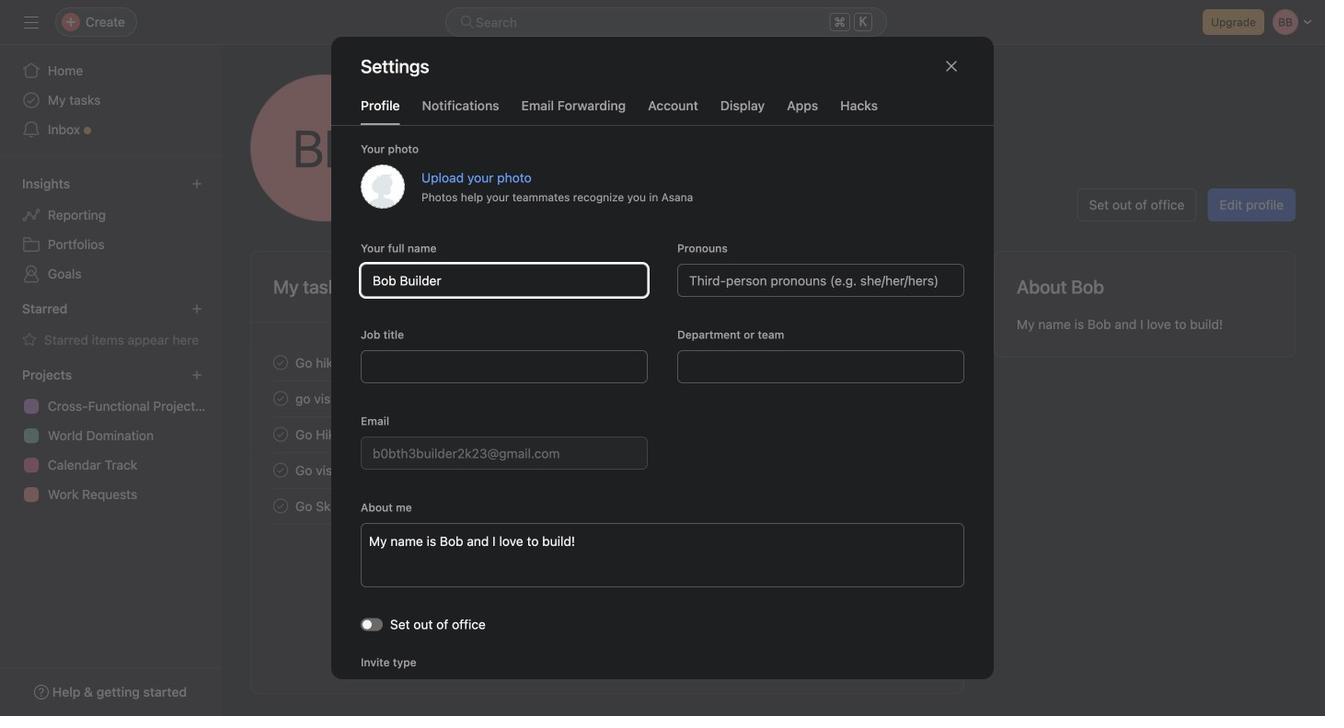 Task type: locate. For each thing, give the bounding box(es) containing it.
1 list item from the top
[[251, 345, 963, 381]]

None text field
[[361, 264, 648, 297], [361, 351, 648, 384], [361, 437, 648, 470], [361, 264, 648, 297], [361, 351, 648, 384], [361, 437, 648, 470]]

Mark complete checkbox
[[270, 424, 292, 446], [270, 460, 292, 482]]

3 mark complete image from the top
[[270, 424, 292, 446]]

close this dialog image
[[944, 59, 959, 74]]

I usually work from 9am-5pm PST. Feel free to assign me a task with a due date anytime. Also, I love dogs! text field
[[361, 524, 964, 588]]

Third-person pronouns (e.g. she/her/hers) text field
[[677, 264, 964, 297]]

0 vertical spatial mark complete checkbox
[[270, 424, 292, 446]]

2 mark complete checkbox from the top
[[270, 388, 292, 410]]

1 mark complete image from the top
[[270, 352, 292, 374]]

mark complete image
[[270, 352, 292, 374], [270, 388, 292, 410], [270, 424, 292, 446], [270, 460, 292, 482], [270, 496, 292, 518]]

5 mark complete image from the top
[[270, 496, 292, 518]]

1 mark complete checkbox from the top
[[270, 352, 292, 374]]

None text field
[[677, 351, 964, 384]]

mark complete image for 3rd mark complete checkbox
[[270, 496, 292, 518]]

2 mark complete image from the top
[[270, 388, 292, 410]]

hide sidebar image
[[24, 15, 39, 29]]

1 vertical spatial mark complete checkbox
[[270, 388, 292, 410]]

4 mark complete image from the top
[[270, 460, 292, 482]]

Mark complete checkbox
[[270, 352, 292, 374], [270, 388, 292, 410], [270, 496, 292, 518]]

projects element
[[0, 359, 221, 513]]

mark complete image for second mark complete option from the bottom
[[270, 424, 292, 446]]

switch
[[361, 619, 383, 632]]

0 vertical spatial mark complete checkbox
[[270, 352, 292, 374]]

list item
[[251, 345, 963, 381], [251, 381, 963, 417]]

1 vertical spatial mark complete checkbox
[[270, 460, 292, 482]]

2 vertical spatial mark complete checkbox
[[270, 496, 292, 518]]

dialog
[[331, 37, 994, 717]]

starred element
[[0, 293, 221, 359]]



Task type: describe. For each thing, give the bounding box(es) containing it.
mark complete image for first list item from the bottom mark complete checkbox
[[270, 388, 292, 410]]

global element
[[0, 45, 221, 156]]

1 mark complete checkbox from the top
[[270, 424, 292, 446]]

mark complete image for 2nd mark complete option from the top
[[270, 460, 292, 482]]

mark complete checkbox for first list item from the bottom
[[270, 388, 292, 410]]

mark complete image for second list item from the bottom's mark complete checkbox
[[270, 352, 292, 374]]

2 mark complete checkbox from the top
[[270, 460, 292, 482]]

settings tab list
[[331, 96, 994, 126]]

insights element
[[0, 167, 221, 293]]

upload new photo image
[[361, 165, 405, 209]]

mark complete checkbox for second list item from the bottom
[[270, 352, 292, 374]]

2 list item from the top
[[251, 381, 963, 417]]

3 mark complete checkbox from the top
[[270, 496, 292, 518]]



Task type: vqa. For each thing, say whether or not it's contained in the screenshot.
dialog
yes



